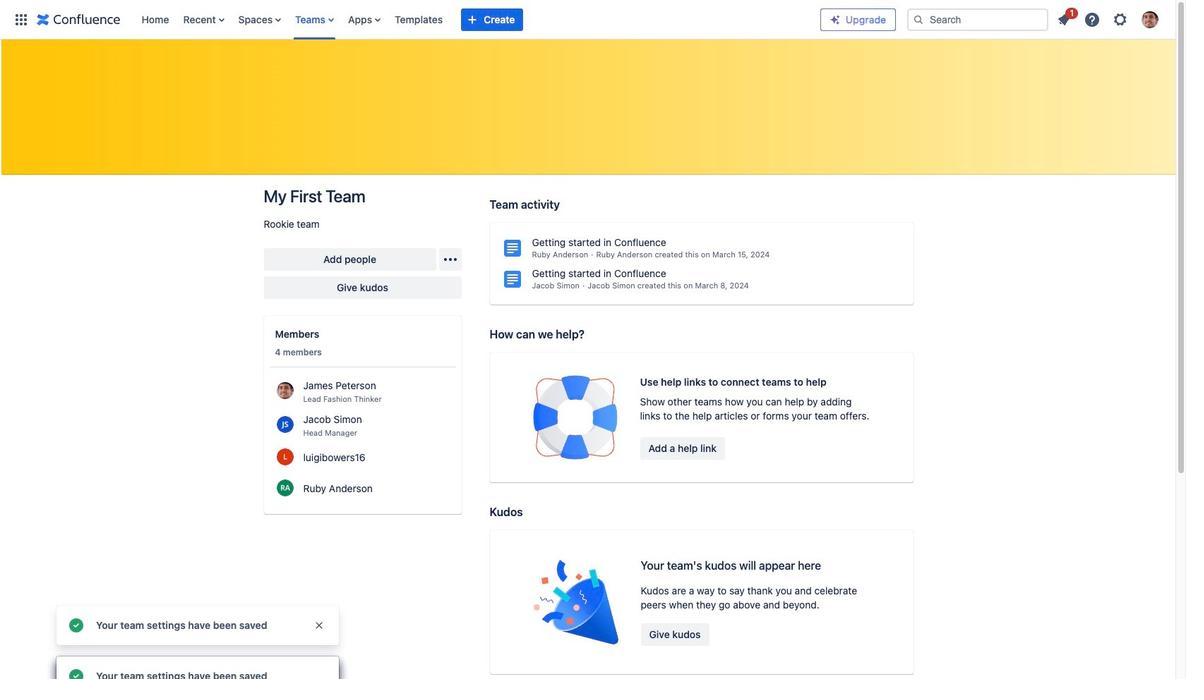 Task type: vqa. For each thing, say whether or not it's contained in the screenshot.
Notification Icon
yes



Task type: locate. For each thing, give the bounding box(es) containing it.
global element
[[8, 0, 820, 39]]

2 vertical spatial more information about this user image
[[276, 449, 293, 466]]

Search field
[[907, 8, 1048, 31]]

2 success image from the top
[[68, 669, 85, 680]]

1 vertical spatial more information about this user image
[[276, 416, 293, 433]]

more information about this user image
[[276, 480, 293, 497]]

banner
[[0, 0, 1176, 40]]

0 vertical spatial success image
[[68, 618, 85, 635]]

1 vertical spatial success image
[[68, 669, 85, 680]]

list item
[[1051, 5, 1078, 31]]

1 horizontal spatial list
[[1051, 5, 1167, 32]]

None search field
[[907, 8, 1048, 31]]

2 more information about this user image from the top
[[276, 416, 293, 433]]

more information about this user image
[[276, 382, 293, 399], [276, 416, 293, 433], [276, 449, 293, 466]]

premium image
[[830, 14, 841, 25]]

list
[[134, 0, 820, 39], [1051, 5, 1167, 32]]

settings icon image
[[1112, 11, 1129, 28]]

success image
[[68, 669, 85, 680]]

0 horizontal spatial list
[[134, 0, 820, 39]]

success image
[[68, 618, 85, 635], [68, 669, 85, 680]]

0 vertical spatial more information about this user image
[[276, 382, 293, 399]]

appswitcher icon image
[[13, 11, 30, 28]]

your profile and preferences image
[[1142, 11, 1159, 28]]

confluence image
[[37, 11, 120, 28], [37, 11, 120, 28]]



Task type: describe. For each thing, give the bounding box(es) containing it.
dismiss image
[[313, 621, 325, 632]]

help icon image
[[1084, 11, 1101, 28]]

notification icon image
[[1055, 11, 1072, 28]]

search image
[[913, 14, 924, 25]]

list for the appswitcher icon
[[134, 0, 820, 39]]

1 success image from the top
[[68, 618, 85, 635]]

list for the premium image
[[1051, 5, 1167, 32]]

actions image
[[442, 251, 459, 268]]

1 more information about this user image from the top
[[276, 382, 293, 399]]

3 more information about this user image from the top
[[276, 449, 293, 466]]



